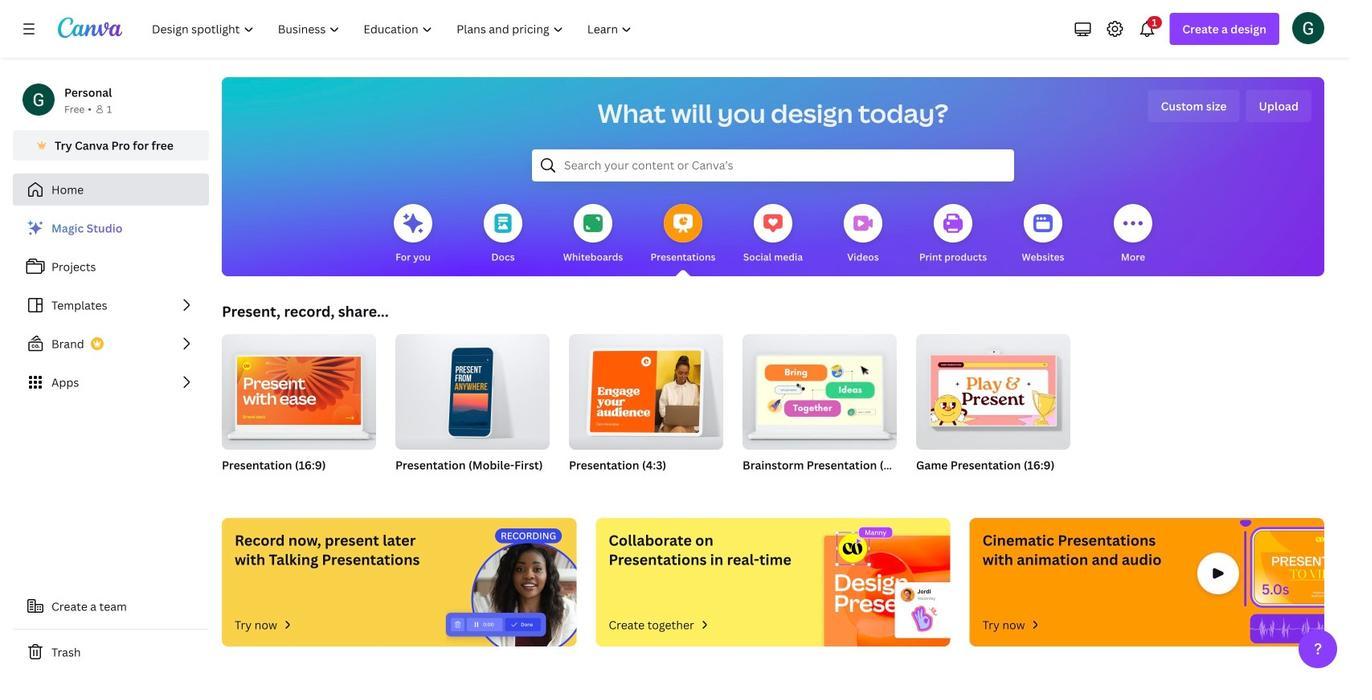 Task type: locate. For each thing, give the bounding box(es) containing it.
greg robinson image
[[1293, 12, 1325, 44]]

list
[[13, 212, 209, 399]]

Search search field
[[564, 150, 983, 181]]

None search field
[[532, 150, 1015, 182]]

group
[[222, 328, 376, 494], [222, 328, 376, 450], [396, 328, 550, 494], [396, 328, 550, 450], [569, 328, 724, 494], [569, 328, 724, 450], [743, 328, 897, 494], [743, 328, 897, 450], [917, 335, 1071, 494], [917, 335, 1071, 450]]



Task type: vqa. For each thing, say whether or not it's contained in the screenshot.
Brains
no



Task type: describe. For each thing, give the bounding box(es) containing it.
top level navigation element
[[142, 13, 646, 45]]



